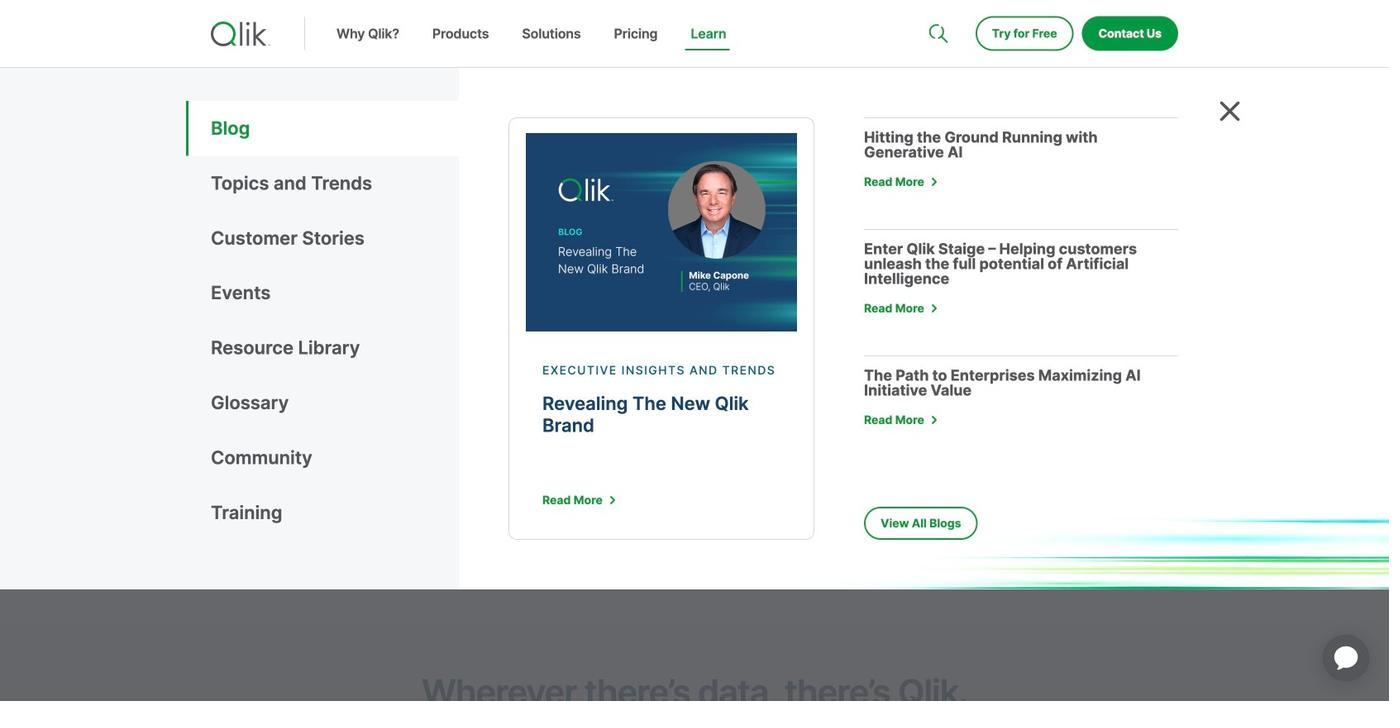 Task type: vqa. For each thing, say whether or not it's contained in the screenshot.
"Support" "Image"
yes



Task type: locate. For each thing, give the bounding box(es) containing it.
headshot of mike capone, ceo, qlik and the text "revealing the new qlik brand" image
[[526, 133, 797, 332]]

qlik image
[[211, 21, 270, 46]]

application
[[1303, 615, 1389, 701]]

support image
[[930, 0, 943, 13]]



Task type: describe. For each thing, give the bounding box(es) containing it.
login image
[[1126, 0, 1139, 13]]

close search image
[[1220, 101, 1240, 122]]



